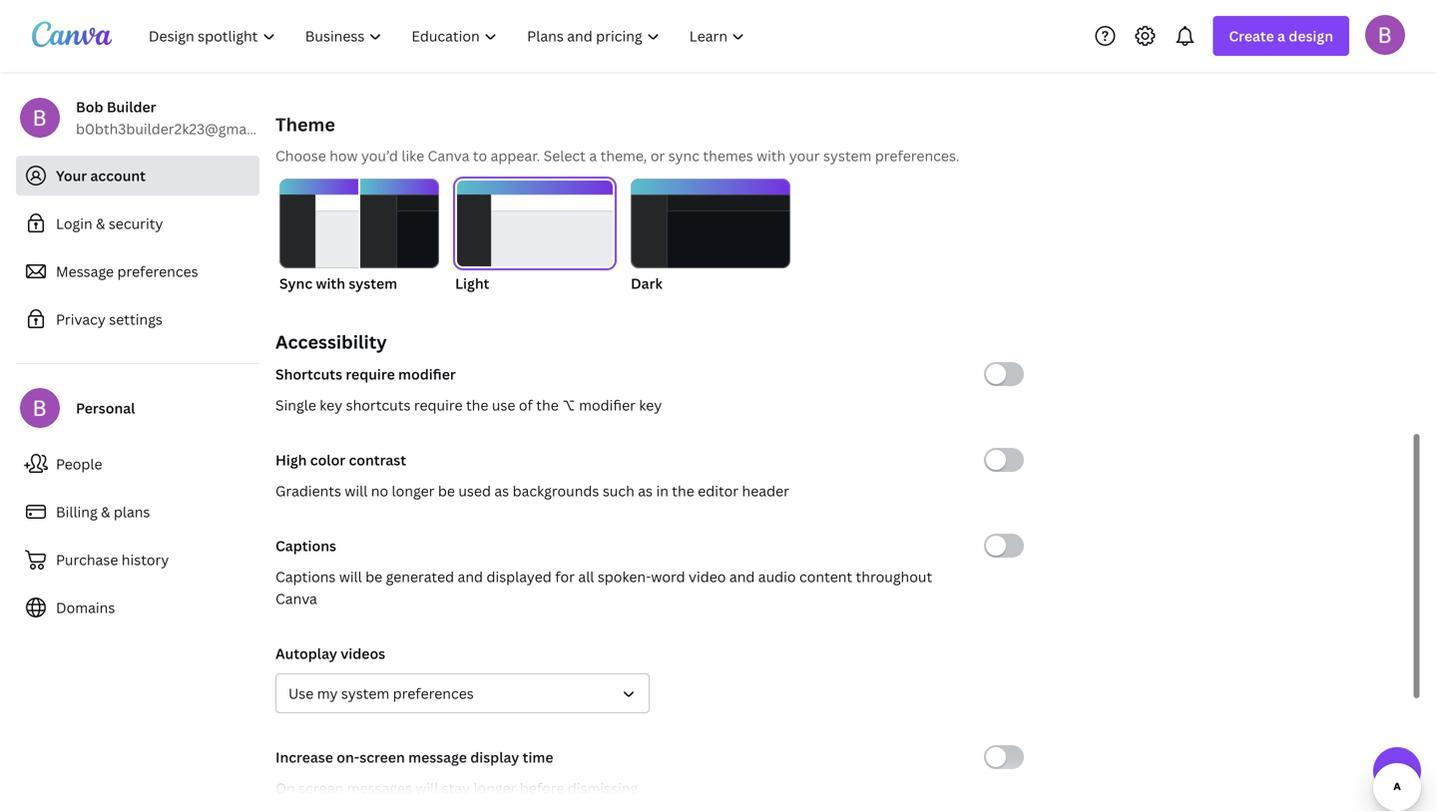 Task type: describe. For each thing, give the bounding box(es) containing it.
canva inside theme choose how you'd like canva to appear. select a theme, or sync themes with your system preferences.
[[428, 146, 470, 165]]

0 vertical spatial be
[[438, 482, 455, 501]]

builder
[[107, 97, 156, 116]]

⌥
[[562, 396, 576, 415]]

use my system preferences
[[288, 684, 474, 703]]

Use my system preferences button
[[276, 674, 650, 714]]

backgrounds
[[513, 482, 599, 501]]

domains
[[56, 598, 115, 617]]

Sync with system button
[[280, 179, 439, 294]]

content
[[800, 567, 853, 586]]

sync
[[669, 146, 700, 165]]

sync with system
[[280, 274, 397, 293]]

in
[[656, 482, 669, 501]]

captions for captions will be generated and displayed for all spoken-word video and audio content throughout canva
[[276, 567, 336, 586]]

video
[[689, 567, 726, 586]]

2 horizontal spatial the
[[672, 482, 695, 501]]

privacy settings
[[56, 310, 163, 329]]

captions will be generated and displayed for all spoken-word video and audio content throughout canva
[[276, 567, 933, 608]]

purchase history
[[56, 551, 169, 569]]

on-
[[337, 748, 360, 767]]

1 key from the left
[[320, 396, 343, 415]]

message preferences link
[[16, 252, 260, 291]]

& for login
[[96, 214, 105, 233]]

theme choose how you'd like canva to appear. select a theme, or sync themes with your system preferences.
[[276, 112, 960, 165]]

1 and from the left
[[458, 567, 483, 586]]

preferences.
[[875, 146, 960, 165]]

captions for captions
[[276, 537, 336, 556]]

0 horizontal spatial require
[[346, 365, 395, 384]]

your
[[789, 146, 820, 165]]

header
[[742, 482, 790, 501]]

messages
[[347, 779, 412, 798]]

audio
[[758, 567, 796, 586]]

generated
[[386, 567, 454, 586]]

create a design button
[[1213, 16, 1350, 56]]

accessibility
[[276, 330, 387, 354]]

personal
[[76, 399, 135, 418]]

theme
[[276, 112, 335, 137]]

1 horizontal spatial modifier
[[579, 396, 636, 415]]

theme,
[[601, 146, 647, 165]]

used
[[459, 482, 491, 501]]

billing
[[56, 503, 98, 522]]

plans
[[114, 503, 150, 522]]

your
[[56, 166, 87, 185]]

dark
[[631, 274, 663, 293]]

sync
[[280, 274, 313, 293]]

displayed
[[487, 567, 552, 586]]

shortcuts
[[276, 365, 342, 384]]

a inside theme choose how you'd like canva to appear. select a theme, or sync themes with your system preferences.
[[589, 146, 597, 165]]

will for be
[[339, 567, 362, 586]]

1 as from the left
[[495, 482, 509, 501]]

bob builder image
[[1366, 15, 1406, 55]]

shortcuts require modifier
[[276, 365, 456, 384]]

stay
[[442, 779, 470, 798]]

bob builder b0bth3builder2k23@gmail.com
[[76, 97, 288, 138]]

high
[[276, 451, 307, 470]]

people link
[[16, 444, 260, 484]]

account
[[90, 166, 146, 185]]

design
[[1289, 26, 1334, 45]]

gradients will no longer be used as backgrounds such as in the editor header
[[276, 482, 790, 501]]

single key shortcuts require the use of the ⌥ modifier key
[[276, 396, 662, 415]]

my
[[317, 684, 338, 703]]

0 horizontal spatial screen
[[299, 779, 344, 798]]

autoplay
[[276, 644, 337, 663]]

select
[[544, 146, 586, 165]]

people
[[56, 455, 102, 474]]

before
[[520, 779, 564, 798]]

of
[[519, 396, 533, 415]]

billing & plans link
[[16, 492, 260, 532]]

a inside dropdown button
[[1278, 26, 1286, 45]]

themes
[[703, 146, 753, 165]]



Task type: vqa. For each thing, say whether or not it's contained in the screenshot.
2
no



Task type: locate. For each thing, give the bounding box(es) containing it.
0 vertical spatial longer
[[392, 482, 435, 501]]

1 horizontal spatial preferences
[[393, 684, 474, 703]]

0 vertical spatial canva
[[428, 146, 470, 165]]

word
[[651, 567, 685, 586]]

key right ⌥
[[639, 396, 662, 415]]

0 horizontal spatial the
[[466, 396, 489, 415]]

0 vertical spatial screen
[[360, 748, 405, 767]]

1 horizontal spatial a
[[1278, 26, 1286, 45]]

light
[[455, 274, 490, 293]]

system up accessibility
[[349, 274, 397, 293]]

1 horizontal spatial require
[[414, 396, 463, 415]]

0 vertical spatial modifier
[[398, 365, 456, 384]]

0 vertical spatial preferences
[[117, 262, 198, 281]]

0 vertical spatial a
[[1278, 26, 1286, 45]]

Dark button
[[631, 179, 791, 294]]

increase on-screen message display time
[[276, 748, 554, 767]]

on screen messages will stay longer before dismissing
[[276, 779, 638, 798]]

1 captions from the top
[[276, 537, 336, 556]]

be inside captions will be generated and displayed for all spoken-word video and audio content throughout canva
[[366, 567, 383, 586]]

with
[[757, 146, 786, 165], [316, 274, 345, 293]]

2 key from the left
[[639, 396, 662, 415]]

with inside theme choose how you'd like canva to appear. select a theme, or sync themes with your system preferences.
[[757, 146, 786, 165]]

your account link
[[16, 156, 260, 196]]

high color contrast
[[276, 451, 406, 470]]

& right the login
[[96, 214, 105, 233]]

1 horizontal spatial key
[[639, 396, 662, 415]]

billing & plans
[[56, 503, 150, 522]]

top level navigation element
[[136, 16, 762, 56]]

create
[[1229, 26, 1274, 45]]

you'd
[[361, 146, 398, 165]]

with right sync
[[316, 274, 345, 293]]

0 horizontal spatial as
[[495, 482, 509, 501]]

system right your
[[824, 146, 872, 165]]

longer down display
[[474, 779, 516, 798]]

use
[[492, 396, 516, 415]]

and right video
[[730, 567, 755, 586]]

use
[[288, 684, 314, 703]]

autoplay videos
[[276, 644, 385, 663]]

as left in
[[638, 482, 653, 501]]

time
[[523, 748, 554, 767]]

shortcuts
[[346, 396, 411, 415]]

1 vertical spatial captions
[[276, 567, 336, 586]]

require up shortcuts
[[346, 365, 395, 384]]

as
[[495, 482, 509, 501], [638, 482, 653, 501]]

system
[[824, 146, 872, 165], [349, 274, 397, 293], [341, 684, 390, 703]]

as right 'used'
[[495, 482, 509, 501]]

1 horizontal spatial as
[[638, 482, 653, 501]]

canva inside captions will be generated and displayed for all spoken-word video and audio content throughout canva
[[276, 589, 317, 608]]

to
[[473, 146, 487, 165]]

and left displayed
[[458, 567, 483, 586]]

1 vertical spatial be
[[366, 567, 383, 586]]

preferences inside button
[[393, 684, 474, 703]]

with inside button
[[316, 274, 345, 293]]

the left use
[[466, 396, 489, 415]]

0 horizontal spatial with
[[316, 274, 345, 293]]

1 horizontal spatial and
[[730, 567, 755, 586]]

1 horizontal spatial the
[[536, 396, 559, 415]]

1 vertical spatial will
[[339, 567, 362, 586]]

1 vertical spatial longer
[[474, 779, 516, 798]]

login & security
[[56, 214, 163, 233]]

0 horizontal spatial longer
[[392, 482, 435, 501]]

choose
[[276, 146, 326, 165]]

0 vertical spatial with
[[757, 146, 786, 165]]

captions inside captions will be generated and displayed for all spoken-word video and audio content throughout canva
[[276, 567, 336, 586]]

editor
[[698, 482, 739, 501]]

how
[[330, 146, 358, 165]]

throughout
[[856, 567, 933, 586]]

screen
[[360, 748, 405, 767], [299, 779, 344, 798]]

1 horizontal spatial be
[[438, 482, 455, 501]]

key right single
[[320, 396, 343, 415]]

and
[[458, 567, 483, 586], [730, 567, 755, 586]]

for
[[555, 567, 575, 586]]

login
[[56, 214, 93, 233]]

0 vertical spatial require
[[346, 365, 395, 384]]

the right in
[[672, 482, 695, 501]]

0 vertical spatial system
[[824, 146, 872, 165]]

will inside captions will be generated and displayed for all spoken-word video and audio content throughout canva
[[339, 567, 362, 586]]

message
[[56, 262, 114, 281]]

0 horizontal spatial key
[[320, 396, 343, 415]]

the
[[466, 396, 489, 415], [536, 396, 559, 415], [672, 482, 695, 501]]

contrast
[[349, 451, 406, 470]]

single
[[276, 396, 316, 415]]

will left the generated on the bottom
[[339, 567, 362, 586]]

1 vertical spatial system
[[349, 274, 397, 293]]

no
[[371, 482, 388, 501]]

display
[[470, 748, 519, 767]]

0 horizontal spatial be
[[366, 567, 383, 586]]

be left 'used'
[[438, 482, 455, 501]]

longer
[[392, 482, 435, 501], [474, 779, 516, 798]]

longer right no
[[392, 482, 435, 501]]

preferences
[[117, 262, 198, 281], [393, 684, 474, 703]]

domains link
[[16, 588, 260, 628]]

bob
[[76, 97, 103, 116]]

message
[[408, 748, 467, 767]]

0 horizontal spatial and
[[458, 567, 483, 586]]

dismissing
[[568, 779, 638, 798]]

Light button
[[455, 179, 615, 294]]

1 horizontal spatial canva
[[428, 146, 470, 165]]

0 horizontal spatial preferences
[[117, 262, 198, 281]]

create a design
[[1229, 26, 1334, 45]]

screen down increase
[[299, 779, 344, 798]]

require
[[346, 365, 395, 384], [414, 396, 463, 415]]

system right 'my'
[[341, 684, 390, 703]]

require right shortcuts
[[414, 396, 463, 415]]

canva
[[428, 146, 470, 165], [276, 589, 317, 608]]

will left no
[[345, 482, 368, 501]]

the left ⌥
[[536, 396, 559, 415]]

will for no
[[345, 482, 368, 501]]

canva up autoplay
[[276, 589, 317, 608]]

2 vertical spatial system
[[341, 684, 390, 703]]

system inside theme choose how you'd like canva to appear. select a theme, or sync themes with your system preferences.
[[824, 146, 872, 165]]

0 vertical spatial captions
[[276, 537, 336, 556]]

0 vertical spatial will
[[345, 482, 368, 501]]

1 horizontal spatial with
[[757, 146, 786, 165]]

all
[[578, 567, 594, 586]]

captions up autoplay
[[276, 567, 336, 586]]

like
[[402, 146, 424, 165]]

increase
[[276, 748, 333, 767]]

system for use my system preferences
[[341, 684, 390, 703]]

purchase
[[56, 551, 118, 569]]

0 horizontal spatial a
[[589, 146, 597, 165]]

or
[[651, 146, 665, 165]]

1 vertical spatial &
[[101, 503, 110, 522]]

& for billing
[[101, 503, 110, 522]]

1 vertical spatial with
[[316, 274, 345, 293]]

such
[[603, 482, 635, 501]]

2 vertical spatial will
[[416, 779, 438, 798]]

preferences down "login & security" link
[[117, 262, 198, 281]]

message preferences
[[56, 262, 198, 281]]

1 vertical spatial a
[[589, 146, 597, 165]]

a right select
[[589, 146, 597, 165]]

0 vertical spatial &
[[96, 214, 105, 233]]

privacy settings link
[[16, 299, 260, 339]]

with left your
[[757, 146, 786, 165]]

2 captions from the top
[[276, 567, 336, 586]]

system for sync with system
[[349, 274, 397, 293]]

0 horizontal spatial modifier
[[398, 365, 456, 384]]

history
[[122, 551, 169, 569]]

modifier up single key shortcuts require the use of the ⌥ modifier key
[[398, 365, 456, 384]]

on
[[276, 779, 295, 798]]

gradients
[[276, 482, 341, 501]]

screen up messages
[[360, 748, 405, 767]]

captions
[[276, 537, 336, 556], [276, 567, 336, 586]]

& left plans at the bottom of the page
[[101, 503, 110, 522]]

2 as from the left
[[638, 482, 653, 501]]

&
[[96, 214, 105, 233], [101, 503, 110, 522]]

1 vertical spatial preferences
[[393, 684, 474, 703]]

1 vertical spatial canva
[[276, 589, 317, 608]]

be left the generated on the bottom
[[366, 567, 383, 586]]

a left design
[[1278, 26, 1286, 45]]

1 horizontal spatial longer
[[474, 779, 516, 798]]

settings
[[109, 310, 163, 329]]

0 horizontal spatial canva
[[276, 589, 317, 608]]

system inside use my system preferences button
[[341, 684, 390, 703]]

appear.
[[491, 146, 540, 165]]

videos
[[341, 644, 385, 663]]

captions down "gradients"
[[276, 537, 336, 556]]

1 vertical spatial require
[[414, 396, 463, 415]]

will left stay
[[416, 779, 438, 798]]

preferences up message at the bottom of page
[[393, 684, 474, 703]]

2 and from the left
[[730, 567, 755, 586]]

b0bth3builder2k23@gmail.com
[[76, 119, 288, 138]]

1 horizontal spatial screen
[[360, 748, 405, 767]]

1 vertical spatial screen
[[299, 779, 344, 798]]

login & security link
[[16, 204, 260, 244]]

canva left to
[[428, 146, 470, 165]]

key
[[320, 396, 343, 415], [639, 396, 662, 415]]

system inside the sync with system button
[[349, 274, 397, 293]]

modifier right ⌥
[[579, 396, 636, 415]]

1 vertical spatial modifier
[[579, 396, 636, 415]]

purchase history link
[[16, 540, 260, 580]]



